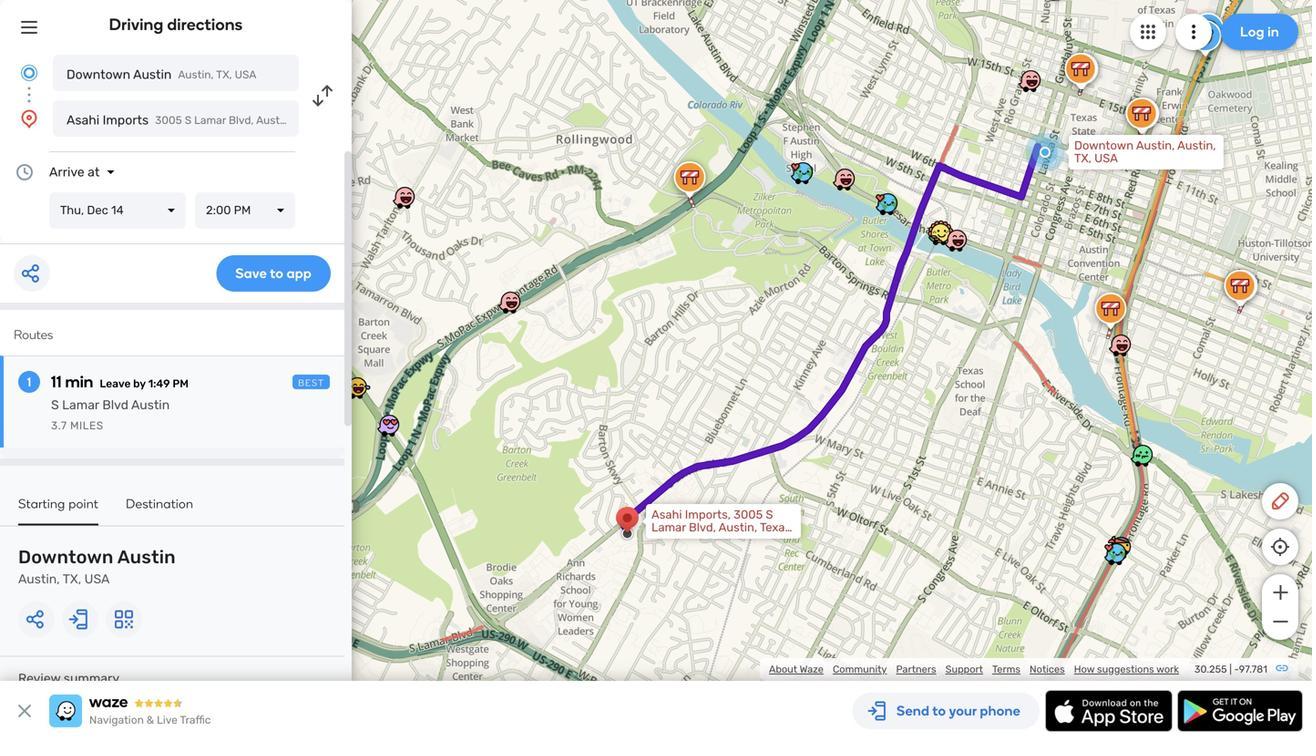Task type: locate. For each thing, give the bounding box(es) containing it.
partners
[[897, 663, 937, 676]]

1 horizontal spatial pm
[[234, 203, 251, 217]]

2 vertical spatial lamar
[[652, 521, 686, 535]]

austin,
[[178, 68, 214, 81], [256, 114, 292, 127], [1137, 139, 1176, 153], [1178, 139, 1217, 153], [719, 521, 758, 535], [18, 572, 60, 587]]

s inside asahi imports, 3005 s lamar blvd, austin, texas, united states
[[766, 508, 774, 522]]

lamar inside s lamar blvd austin 3.7 miles
[[62, 398, 99, 413]]

1 vertical spatial s
[[51, 398, 59, 413]]

waze
[[800, 663, 824, 676]]

austin, inside asahi imports 3005 s lamar blvd, austin, texas, united states
[[256, 114, 292, 127]]

s
[[185, 114, 192, 127], [51, 398, 59, 413], [766, 508, 774, 522]]

notices link
[[1030, 663, 1066, 676]]

traffic
[[180, 714, 211, 727]]

downtown austin, austin, tx, usa
[[1075, 139, 1217, 165]]

3.7
[[51, 419, 67, 432]]

austin inside s lamar blvd austin 3.7 miles
[[131, 398, 170, 413]]

united for imports
[[329, 114, 362, 127]]

0 vertical spatial downtown
[[67, 67, 130, 82]]

11 min leave by 1:49 pm
[[51, 372, 189, 392]]

s inside asahi imports 3005 s lamar blvd, austin, texas, united states
[[185, 114, 192, 127]]

3005 inside asahi imports, 3005 s lamar blvd, austin, texas, united states
[[734, 508, 763, 522]]

1:49
[[148, 377, 170, 390]]

blvd,
[[229, 114, 254, 127], [689, 521, 716, 535]]

0 vertical spatial downtown austin austin, tx, usa
[[67, 67, 257, 82]]

lamar inside asahi imports 3005 s lamar blvd, austin, texas, united states
[[194, 114, 226, 127]]

1 horizontal spatial tx,
[[216, 68, 232, 81]]

1 horizontal spatial lamar
[[194, 114, 226, 127]]

united
[[329, 114, 362, 127], [652, 533, 689, 547]]

usa
[[235, 68, 257, 81], [1095, 151, 1119, 165], [84, 572, 110, 587]]

1 horizontal spatial usa
[[235, 68, 257, 81]]

asahi for imports,
[[652, 508, 682, 522]]

1 vertical spatial downtown
[[1075, 139, 1134, 153]]

terms link
[[993, 663, 1021, 676]]

1 vertical spatial asahi
[[652, 508, 682, 522]]

s up 3.7
[[51, 398, 59, 413]]

austin
[[133, 67, 172, 82], [131, 398, 170, 413], [117, 547, 176, 568]]

0 horizontal spatial asahi
[[67, 113, 100, 128]]

how
[[1075, 663, 1095, 676]]

1 horizontal spatial asahi
[[652, 508, 682, 522]]

1 horizontal spatial blvd,
[[689, 521, 716, 535]]

support link
[[946, 663, 984, 676]]

leave
[[100, 377, 131, 390]]

3005
[[155, 114, 182, 127], [734, 508, 763, 522]]

3005 inside asahi imports 3005 s lamar blvd, austin, texas, united states
[[155, 114, 182, 127]]

0 vertical spatial asahi
[[67, 113, 100, 128]]

pm
[[234, 203, 251, 217], [173, 377, 189, 390]]

navigation
[[89, 714, 144, 727]]

2 vertical spatial s
[[766, 508, 774, 522]]

1 horizontal spatial united
[[652, 533, 689, 547]]

united inside asahi imports, 3005 s lamar blvd, austin, texas, united states
[[652, 533, 689, 547]]

states inside asahi imports, 3005 s lamar blvd, austin, texas, united states
[[691, 533, 727, 547]]

downtown
[[67, 67, 130, 82], [1075, 139, 1134, 153], [18, 547, 114, 568]]

2 vertical spatial usa
[[84, 572, 110, 587]]

1 vertical spatial austin
[[131, 398, 170, 413]]

0 vertical spatial texas,
[[294, 114, 326, 127]]

pm right 1:49
[[173, 377, 189, 390]]

texas,
[[294, 114, 326, 127], [760, 521, 794, 535]]

current location image
[[18, 62, 40, 84]]

0 horizontal spatial states
[[365, 114, 398, 127]]

30.255 | -97.781
[[1195, 663, 1268, 676]]

about waze link
[[769, 663, 824, 676]]

how suggestions work link
[[1075, 663, 1180, 676]]

1 horizontal spatial states
[[691, 533, 727, 547]]

x image
[[14, 700, 36, 722]]

starting point
[[18, 496, 99, 511]]

0 horizontal spatial tx,
[[63, 572, 81, 587]]

work
[[1157, 663, 1180, 676]]

starting
[[18, 496, 65, 511]]

austin down 1:49
[[131, 398, 170, 413]]

s right imports,
[[766, 508, 774, 522]]

1 horizontal spatial 3005
[[734, 508, 763, 522]]

clock image
[[14, 161, 36, 183]]

2:00 pm
[[206, 203, 251, 217]]

texas, inside asahi imports, 3005 s lamar blvd, austin, texas, united states
[[760, 521, 794, 535]]

pencil image
[[1270, 490, 1292, 512]]

downtown austin austin, tx, usa
[[67, 67, 257, 82], [18, 547, 176, 587]]

blvd, inside asahi imports, 3005 s lamar blvd, austin, texas, united states
[[689, 521, 716, 535]]

1 horizontal spatial s
[[185, 114, 192, 127]]

asahi
[[67, 113, 100, 128], [652, 508, 682, 522]]

states for imports,
[[691, 533, 727, 547]]

thu, dec 14 list box
[[49, 192, 186, 229]]

1 vertical spatial states
[[691, 533, 727, 547]]

lamar for imports
[[194, 114, 226, 127]]

asahi imports, 3005 s lamar blvd, austin, texas, united states
[[652, 508, 794, 547]]

asahi inside asahi imports, 3005 s lamar blvd, austin, texas, united states
[[652, 508, 682, 522]]

11
[[51, 372, 62, 392]]

3005 for imports,
[[734, 508, 763, 522]]

lamar inside asahi imports, 3005 s lamar blvd, austin, texas, united states
[[652, 521, 686, 535]]

3005 right imports
[[155, 114, 182, 127]]

0 vertical spatial 3005
[[155, 114, 182, 127]]

downtown austin austin, tx, usa down point
[[18, 547, 176, 587]]

1 vertical spatial pm
[[173, 377, 189, 390]]

0 vertical spatial pm
[[234, 203, 251, 217]]

0 horizontal spatial s
[[51, 398, 59, 413]]

texas, inside asahi imports 3005 s lamar blvd, austin, texas, united states
[[294, 114, 326, 127]]

0 horizontal spatial texas,
[[294, 114, 326, 127]]

texas, for imports
[[294, 114, 326, 127]]

austin down destination button
[[117, 547, 176, 568]]

2 horizontal spatial s
[[766, 508, 774, 522]]

states for imports
[[365, 114, 398, 127]]

0 horizontal spatial united
[[329, 114, 362, 127]]

link image
[[1275, 661, 1290, 676]]

blvd, inside asahi imports 3005 s lamar blvd, austin, texas, united states
[[229, 114, 254, 127]]

states inside asahi imports 3005 s lamar blvd, austin, texas, united states
[[365, 114, 398, 127]]

1 vertical spatial 3005
[[734, 508, 763, 522]]

tx,
[[216, 68, 232, 81], [1075, 151, 1092, 165], [63, 572, 81, 587]]

routes
[[14, 327, 53, 342]]

terms
[[993, 663, 1021, 676]]

community
[[833, 663, 888, 676]]

2 vertical spatial tx,
[[63, 572, 81, 587]]

pm inside list box
[[234, 203, 251, 217]]

1 vertical spatial usa
[[1095, 151, 1119, 165]]

1 vertical spatial lamar
[[62, 398, 99, 413]]

lamar
[[194, 114, 226, 127], [62, 398, 99, 413], [652, 521, 686, 535]]

s for imports
[[185, 114, 192, 127]]

asahi left imports
[[67, 113, 100, 128]]

0 horizontal spatial 3005
[[155, 114, 182, 127]]

0 vertical spatial austin
[[133, 67, 172, 82]]

arrive at
[[49, 165, 100, 180]]

0 vertical spatial tx,
[[216, 68, 232, 81]]

asahi left imports,
[[652, 508, 682, 522]]

1 vertical spatial texas,
[[760, 521, 794, 535]]

imports
[[103, 113, 149, 128]]

2 horizontal spatial usa
[[1095, 151, 1119, 165]]

s lamar blvd austin 3.7 miles
[[51, 398, 170, 432]]

0 vertical spatial s
[[185, 114, 192, 127]]

united inside asahi imports 3005 s lamar blvd, austin, texas, united states
[[329, 114, 362, 127]]

miles
[[70, 419, 104, 432]]

driving
[[109, 15, 164, 34]]

starting point button
[[18, 496, 99, 526]]

0 vertical spatial united
[[329, 114, 362, 127]]

austin down driving
[[133, 67, 172, 82]]

2 horizontal spatial tx,
[[1075, 151, 1092, 165]]

states
[[365, 114, 398, 127], [691, 533, 727, 547]]

s right imports
[[185, 114, 192, 127]]

united for imports,
[[652, 533, 689, 547]]

1 vertical spatial blvd,
[[689, 521, 716, 535]]

texas, for imports,
[[760, 521, 794, 535]]

2 horizontal spatial lamar
[[652, 521, 686, 535]]

0 vertical spatial blvd,
[[229, 114, 254, 127]]

pm right 2:00
[[234, 203, 251, 217]]

3005 right imports,
[[734, 508, 763, 522]]

1 horizontal spatial texas,
[[760, 521, 794, 535]]

live
[[157, 714, 178, 727]]

zoom out image
[[1270, 611, 1292, 633]]

thu,
[[60, 203, 84, 217]]

1 vertical spatial tx,
[[1075, 151, 1092, 165]]

0 vertical spatial lamar
[[194, 114, 226, 127]]

0 horizontal spatial blvd,
[[229, 114, 254, 127]]

&
[[147, 714, 154, 727]]

thu, dec 14
[[60, 203, 124, 217]]

0 horizontal spatial pm
[[173, 377, 189, 390]]

lamar for imports,
[[652, 521, 686, 535]]

1 vertical spatial united
[[652, 533, 689, 547]]

0 horizontal spatial lamar
[[62, 398, 99, 413]]

navigation & live traffic
[[89, 714, 211, 727]]

s inside s lamar blvd austin 3.7 miles
[[51, 398, 59, 413]]

downtown austin austin, tx, usa down driving directions
[[67, 67, 257, 82]]

0 vertical spatial states
[[365, 114, 398, 127]]

2:00 pm list box
[[195, 192, 295, 229]]

1
[[27, 374, 31, 390]]



Task type: describe. For each thing, give the bounding box(es) containing it.
0 horizontal spatial usa
[[84, 572, 110, 587]]

3005 for imports
[[155, 114, 182, 127]]

|
[[1230, 663, 1233, 676]]

0 vertical spatial usa
[[235, 68, 257, 81]]

notices
[[1030, 663, 1066, 676]]

asahi imports 3005 s lamar blvd, austin, texas, united states
[[67, 113, 398, 128]]

at
[[88, 165, 100, 180]]

tx, inside downtown austin, austin, tx, usa
[[1075, 151, 1092, 165]]

dec
[[87, 203, 108, 217]]

1 vertical spatial downtown austin austin, tx, usa
[[18, 547, 176, 587]]

partners link
[[897, 663, 937, 676]]

directions
[[167, 15, 243, 34]]

30.255
[[1195, 663, 1228, 676]]

about
[[769, 663, 798, 676]]

review
[[18, 671, 61, 686]]

pm inside 11 min leave by 1:49 pm
[[173, 377, 189, 390]]

destination button
[[126, 496, 194, 524]]

blvd
[[102, 398, 128, 413]]

destination
[[126, 496, 194, 511]]

community link
[[833, 663, 888, 676]]

14
[[111, 203, 124, 217]]

austin, inside asahi imports, 3005 s lamar blvd, austin, texas, united states
[[719, 521, 758, 535]]

s for imports,
[[766, 508, 774, 522]]

blvd, for imports
[[229, 114, 254, 127]]

-
[[1235, 663, 1240, 676]]

by
[[133, 377, 146, 390]]

arrive
[[49, 165, 85, 180]]

imports,
[[685, 508, 731, 522]]

point
[[69, 496, 99, 511]]

summary
[[64, 671, 119, 686]]

suggestions
[[1098, 663, 1155, 676]]

review summary
[[18, 671, 119, 686]]

zoom in image
[[1270, 582, 1292, 604]]

min
[[65, 372, 93, 392]]

asahi for imports
[[67, 113, 100, 128]]

best
[[298, 377, 325, 388]]

driving directions
[[109, 15, 243, 34]]

support
[[946, 663, 984, 676]]

location image
[[18, 108, 40, 129]]

about waze community partners support terms notices how suggestions work
[[769, 663, 1180, 676]]

downtown inside downtown austin, austin, tx, usa
[[1075, 139, 1134, 153]]

blvd, for imports,
[[689, 521, 716, 535]]

usa inside downtown austin, austin, tx, usa
[[1095, 151, 1119, 165]]

2:00
[[206, 203, 231, 217]]

97.781
[[1240, 663, 1268, 676]]

2 vertical spatial downtown
[[18, 547, 114, 568]]

2 vertical spatial austin
[[117, 547, 176, 568]]



Task type: vqa. For each thing, say whether or not it's contained in the screenshot.
THE related to are
no



